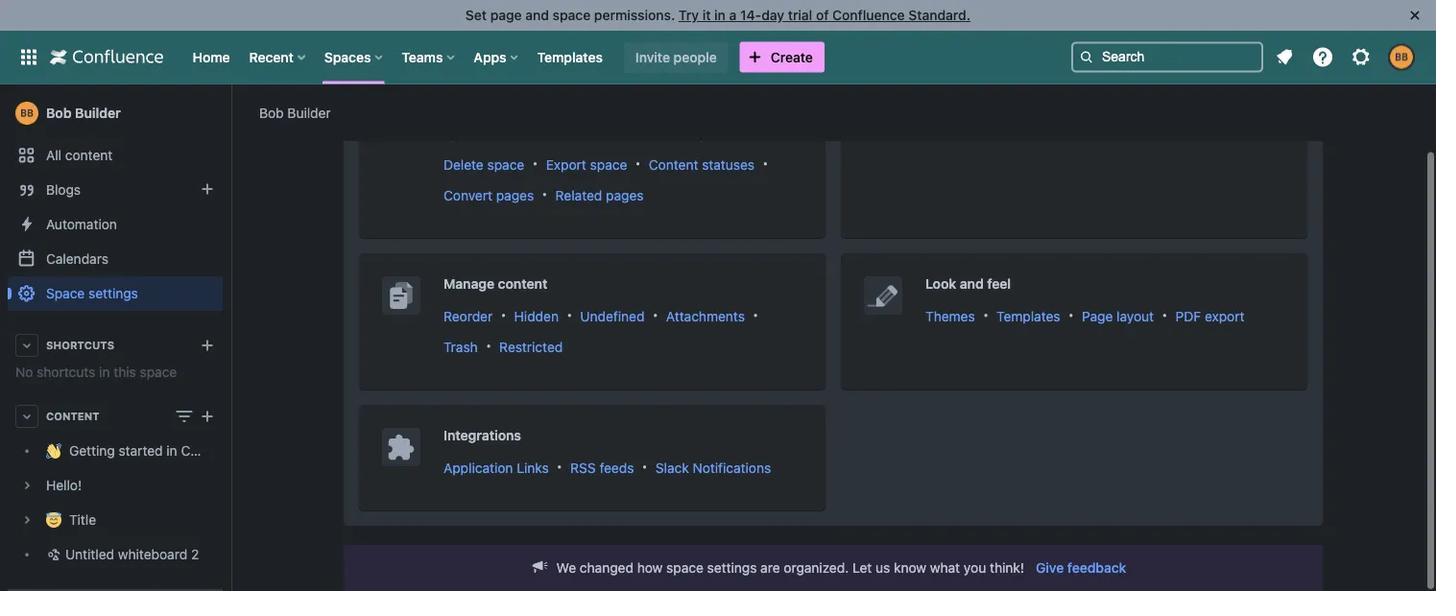 Task type: locate. For each thing, give the bounding box(es) containing it.
tree
[[8, 434, 252, 572]]

1 vertical spatial space settings
[[46, 286, 138, 301]]

builder inside space element
[[75, 105, 121, 121]]

and left feel
[[960, 276, 984, 292]]

2 horizontal spatial settings
[[707, 560, 757, 576]]

bob builder link down recent dropdown button
[[259, 103, 331, 122]]

we
[[556, 560, 576, 576]]

links left rss
[[517, 460, 549, 475]]

templates for the rightmost templates link
[[997, 308, 1060, 324]]

general
[[925, 126, 973, 141]]

2 vertical spatial in
[[166, 443, 177, 459]]

1 vertical spatial content
[[498, 276, 547, 292]]

space up related pages link
[[590, 156, 627, 172]]

1 vertical spatial links
[[517, 460, 549, 475]]

details
[[486, 126, 527, 141]]

collapse sidebar image
[[209, 94, 251, 132]]

teams button
[[396, 42, 462, 72]]

layout
[[1116, 308, 1154, 324]]

2 bob builder from the left
[[46, 105, 121, 121]]

edit
[[548, 126, 572, 141]]

2 pages from the left
[[606, 187, 644, 203]]

home
[[192, 49, 230, 65]]

untitled
[[65, 547, 114, 562]]

settings up teams popup button
[[412, 10, 492, 36]]

pages down delete space link
[[496, 187, 534, 203]]

14-
[[740, 7, 761, 23]]

space right this
[[140, 364, 177, 380]]

1 horizontal spatial templates link
[[997, 308, 1060, 324]]

1 vertical spatial settings
[[88, 286, 138, 301]]

1 vertical spatial in
[[99, 364, 110, 380]]

2 bob from the left
[[46, 105, 72, 121]]

0 horizontal spatial links
[[517, 460, 549, 475]]

1 horizontal spatial bob builder
[[259, 105, 331, 120]]

templates inside global element
[[537, 49, 603, 65]]

0 vertical spatial content
[[649, 156, 698, 172]]

content up getting
[[46, 410, 99, 423]]

general link
[[925, 126, 973, 141]]

0 horizontal spatial content
[[46, 410, 99, 423]]

1 vertical spatial templates
[[997, 308, 1060, 324]]

1 horizontal spatial pages
[[606, 187, 644, 203]]

manage
[[443, 276, 495, 292]]

bob builder down recent dropdown button
[[259, 105, 331, 120]]

0 horizontal spatial pages
[[496, 187, 534, 203]]

automation
[[46, 216, 117, 232]]

1 horizontal spatial bob builder link
[[259, 103, 331, 122]]

content inside dropdown button
[[46, 410, 99, 423]]

application links link
[[443, 460, 549, 475]]

space inside space element
[[140, 364, 177, 380]]

think!
[[990, 560, 1024, 576]]

2 horizontal spatial in
[[714, 7, 726, 23]]

banner
[[0, 30, 1436, 84]]

this
[[114, 364, 136, 380]]

1 bob builder from the left
[[259, 105, 331, 120]]

edit sidebar
[[548, 126, 622, 141]]

blogs link
[[8, 173, 223, 207]]

hidden link
[[514, 308, 559, 324]]

trash
[[443, 339, 478, 355]]

0 horizontal spatial builder
[[75, 105, 121, 121]]

and right page
[[525, 7, 549, 23]]

tree inside space element
[[8, 434, 252, 572]]

getting started in confluence
[[69, 443, 252, 459]]

1 vertical spatial confluence
[[181, 443, 252, 459]]

bob right collapse sidebar icon
[[259, 105, 284, 120]]

confluence down create content image
[[181, 443, 252, 459]]

1 horizontal spatial in
[[166, 443, 177, 459]]

integrations
[[443, 428, 521, 443]]

0 vertical spatial content
[[65, 147, 113, 163]]

0 horizontal spatial templates link
[[531, 42, 608, 72]]

0 vertical spatial confluence
[[832, 7, 905, 23]]

hello! link
[[8, 468, 223, 503]]

1 horizontal spatial templates
[[997, 308, 1060, 324]]

content right all
[[65, 147, 113, 163]]

appswitcher icon image
[[17, 46, 40, 69]]

and
[[525, 7, 549, 23], [960, 276, 984, 292]]

0 horizontal spatial confluence
[[181, 443, 252, 459]]

let
[[852, 560, 872, 576]]

1 horizontal spatial space settings
[[344, 10, 492, 36]]

in for getting started in confluence
[[166, 443, 177, 459]]

pages for convert pages
[[496, 187, 534, 203]]

content inside space element
[[65, 147, 113, 163]]

feel
[[987, 276, 1011, 292]]

settings
[[412, 10, 492, 36], [88, 286, 138, 301], [707, 560, 757, 576]]

1 horizontal spatial and
[[960, 276, 984, 292]]

tree containing getting started in confluence
[[8, 434, 252, 572]]

1 pages from the left
[[496, 187, 534, 203]]

0 vertical spatial links
[[1037, 126, 1069, 141]]

builder
[[287, 105, 331, 120], [75, 105, 121, 121]]

related
[[555, 187, 602, 203]]

bob builder link up all content link
[[8, 94, 223, 132]]

0 horizontal spatial templates
[[537, 49, 603, 65]]

space details link
[[443, 126, 527, 141]]

blogs
[[46, 182, 81, 198]]

look
[[925, 276, 956, 292]]

apps
[[474, 49, 506, 65]]

1 vertical spatial templates link
[[997, 308, 1060, 324]]

in right "started"
[[166, 443, 177, 459]]

archive space link
[[643, 126, 731, 141]]

content down archive
[[649, 156, 698, 172]]

public links link
[[995, 126, 1069, 141]]

banner containing home
[[0, 30, 1436, 84]]

related pages link
[[555, 187, 644, 203]]

1 horizontal spatial bob
[[259, 105, 284, 120]]

space settings up teams
[[344, 10, 492, 36]]

pdf
[[1175, 308, 1201, 324]]

space up 'delete'
[[443, 126, 482, 141]]

links
[[1037, 126, 1069, 141], [517, 460, 549, 475]]

2 builder from the left
[[75, 105, 121, 121]]

settings down calendars link
[[88, 286, 138, 301]]

close image
[[1403, 4, 1426, 27]]

pages right related
[[606, 187, 644, 203]]

confluence image
[[50, 46, 164, 69], [50, 46, 164, 69]]

1 builder from the left
[[287, 105, 331, 120]]

pages for related pages
[[606, 187, 644, 203]]

0 vertical spatial templates link
[[531, 42, 608, 72]]

export space link
[[546, 156, 627, 172]]

calendars link
[[8, 242, 223, 276]]

0 vertical spatial templates
[[537, 49, 603, 65]]

templates down feel
[[997, 308, 1060, 324]]

bob inside space element
[[46, 105, 72, 121]]

templates link down feel
[[997, 308, 1060, 324]]

automation link
[[8, 207, 223, 242]]

1 horizontal spatial builder
[[287, 105, 331, 120]]

templates right apps popup button
[[537, 49, 603, 65]]

builder down recent dropdown button
[[287, 105, 331, 120]]

undefined link
[[580, 308, 645, 324]]

apps button
[[468, 42, 526, 72]]

create a blog image
[[196, 178, 219, 201]]

space up spaces "popup button"
[[344, 10, 407, 36]]

0 horizontal spatial in
[[99, 364, 110, 380]]

1 horizontal spatial settings
[[412, 10, 492, 36]]

1 vertical spatial and
[[960, 276, 984, 292]]

1 horizontal spatial confluence
[[832, 7, 905, 23]]

bob up all
[[46, 105, 72, 121]]

templates link right apps popup button
[[531, 42, 608, 72]]

links left new
[[1037, 126, 1069, 141]]

archive space
[[643, 126, 731, 141]]

0 vertical spatial in
[[714, 7, 726, 23]]

page layout
[[1082, 308, 1154, 324]]

content for manage content
[[498, 276, 547, 292]]

title link
[[8, 503, 223, 538]]

it
[[702, 7, 711, 23]]

space right how
[[666, 560, 703, 576]]

we changed how space settings are organized. let us know what you think!
[[556, 560, 1024, 576]]

0 horizontal spatial space settings
[[46, 286, 138, 301]]

settings left are
[[707, 560, 757, 576]]

0 vertical spatial and
[[525, 7, 549, 23]]

bob builder up all content
[[46, 105, 121, 121]]

1 horizontal spatial content
[[649, 156, 698, 172]]

invite people button
[[624, 42, 728, 72]]

pdf export link
[[1175, 308, 1244, 324]]

page
[[1082, 308, 1113, 324]]

1 horizontal spatial content
[[498, 276, 547, 292]]

spaces button
[[319, 42, 390, 72]]

themes
[[925, 308, 975, 324]]

in left this
[[99, 364, 110, 380]]

application
[[443, 460, 513, 475]]

in inside tree
[[166, 443, 177, 459]]

give feedback button
[[1024, 553, 1138, 584]]

whiteboard
[[118, 547, 187, 562]]

try
[[679, 7, 699, 23]]

space settings link
[[8, 276, 223, 311]]

people
[[674, 49, 717, 65]]

settings icon image
[[1350, 46, 1373, 69]]

edit sidebar link
[[548, 126, 622, 141]]

1 horizontal spatial links
[[1037, 126, 1069, 141]]

1 vertical spatial content
[[46, 410, 99, 423]]

0 horizontal spatial and
[[525, 7, 549, 23]]

0 horizontal spatial content
[[65, 147, 113, 163]]

what
[[930, 560, 960, 576]]

builder up all content link
[[75, 105, 121, 121]]

export
[[546, 156, 586, 172]]

create button
[[740, 42, 824, 72]]

0 horizontal spatial bob
[[46, 105, 72, 121]]

confluence right of
[[832, 7, 905, 23]]

slack
[[655, 460, 689, 475]]

content up the hidden on the bottom of page
[[498, 276, 547, 292]]

feeds
[[599, 460, 634, 475]]

global element
[[12, 30, 1067, 84]]

0 horizontal spatial bob builder
[[46, 105, 121, 121]]

in left a
[[714, 7, 726, 23]]

shortcuts button
[[8, 328, 223, 363]]

space settings down calendars on the left of the page
[[46, 286, 138, 301]]

content button
[[8, 399, 223, 434]]

templates
[[537, 49, 603, 65], [997, 308, 1060, 324]]

0 horizontal spatial settings
[[88, 286, 138, 301]]

calendars
[[46, 251, 108, 267]]

application links
[[443, 460, 549, 475]]

all content link
[[8, 138, 223, 173]]

setting...
[[1177, 16, 1232, 32]]

themes link
[[925, 308, 975, 324]]



Task type: describe. For each thing, give the bounding box(es) containing it.
related pages
[[555, 187, 644, 203]]

search image
[[1079, 49, 1094, 65]]

convert pages link
[[443, 187, 534, 203]]

archive
[[643, 126, 690, 141]]

getting
[[69, 443, 115, 459]]

Search field
[[1071, 42, 1263, 72]]

page layout link
[[1082, 308, 1154, 324]]

notification icon image
[[1273, 46, 1296, 69]]

reorder link
[[443, 308, 493, 324]]

help icon image
[[1311, 46, 1334, 69]]

settings inside space element
[[88, 286, 138, 301]]

invite
[[635, 49, 670, 65]]

shortcuts
[[46, 339, 114, 352]]

bob builder inside bob builder link
[[46, 105, 121, 121]]

trash link
[[443, 339, 478, 355]]

content for content
[[46, 410, 99, 423]]

look and feel
[[925, 276, 1011, 292]]

space up global element
[[553, 7, 591, 23]]

add shortcut image
[[196, 334, 219, 357]]

content for content statuses
[[649, 156, 698, 172]]

export
[[1205, 308, 1244, 324]]

jump to setting...
[[1123, 16, 1232, 32]]

links for public
[[1037, 126, 1069, 141]]

recent button
[[243, 42, 313, 72]]

give feedback
[[1036, 560, 1126, 576]]

rss feeds
[[570, 460, 634, 475]]

slack notifications link
[[655, 460, 771, 475]]

all content
[[46, 147, 113, 163]]

delete space link
[[443, 156, 524, 172]]

undefined
[[580, 308, 645, 324]]

delete space
[[443, 156, 524, 172]]

shortcuts
[[37, 364, 95, 380]]

hello!
[[46, 478, 82, 493]]

permissions
[[969, 94, 1047, 109]]

confluence inside tree
[[181, 443, 252, 459]]

content for all content
[[65, 147, 113, 163]]

pdf export
[[1175, 308, 1244, 324]]

space details
[[443, 126, 527, 141]]

templates for leftmost templates link
[[537, 49, 603, 65]]

feedback
[[1067, 560, 1126, 576]]

recent
[[249, 49, 294, 65]]

set
[[465, 7, 487, 23]]

untitled whiteboard 2 link
[[8, 538, 223, 572]]

public
[[995, 126, 1033, 141]]

public links new
[[995, 126, 1102, 141]]

know
[[894, 560, 926, 576]]

create
[[771, 49, 813, 65]]

links for application
[[517, 460, 549, 475]]

space up general 'link'
[[925, 94, 965, 109]]

1 bob from the left
[[259, 105, 284, 120]]

title
[[69, 512, 96, 528]]

rss
[[570, 460, 596, 475]]

started
[[119, 443, 163, 459]]

invite people
[[635, 49, 717, 65]]

convert
[[443, 187, 492, 203]]

restricted
[[499, 339, 563, 355]]

delete
[[443, 156, 484, 172]]

try it in a 14-day trial of confluence standard. link
[[679, 7, 971, 23]]

permissions.
[[594, 7, 675, 23]]

a
[[729, 7, 737, 23]]

0 vertical spatial space settings
[[344, 10, 492, 36]]

2 vertical spatial settings
[[707, 560, 757, 576]]

content statuses link
[[649, 156, 754, 172]]

in for no shortcuts in this space
[[99, 364, 110, 380]]

create content image
[[196, 405, 219, 428]]

rss feeds link
[[570, 460, 634, 475]]

us
[[875, 560, 890, 576]]

space up content statuses
[[693, 126, 731, 141]]

0 vertical spatial settings
[[412, 10, 492, 36]]

space settings inside space element
[[46, 286, 138, 301]]

manage content
[[443, 276, 547, 292]]

content statuses
[[649, 156, 754, 172]]

2
[[191, 547, 199, 562]]

page
[[490, 7, 522, 23]]

hidden
[[514, 308, 559, 324]]

0 horizontal spatial bob builder link
[[8, 94, 223, 132]]

slack notifications
[[655, 460, 771, 475]]

space down details
[[487, 156, 524, 172]]

space element
[[0, 84, 252, 591]]

sidebar
[[576, 126, 622, 141]]

space down calendars on the left of the page
[[46, 286, 85, 301]]

set page and space permissions. try it in a 14-day trial of confluence standard.
[[465, 7, 971, 23]]

teams
[[402, 49, 443, 65]]

no
[[15, 364, 33, 380]]

attachments
[[666, 308, 745, 324]]

reorder
[[443, 308, 493, 324]]

are
[[760, 560, 780, 576]]

statuses
[[702, 156, 754, 172]]

jump
[[1123, 16, 1157, 32]]

trial
[[788, 7, 812, 23]]

change view image
[[173, 405, 196, 428]]

spaces
[[324, 49, 371, 65]]



Task type: vqa. For each thing, say whether or not it's contained in the screenshot.
DETAILS
yes



